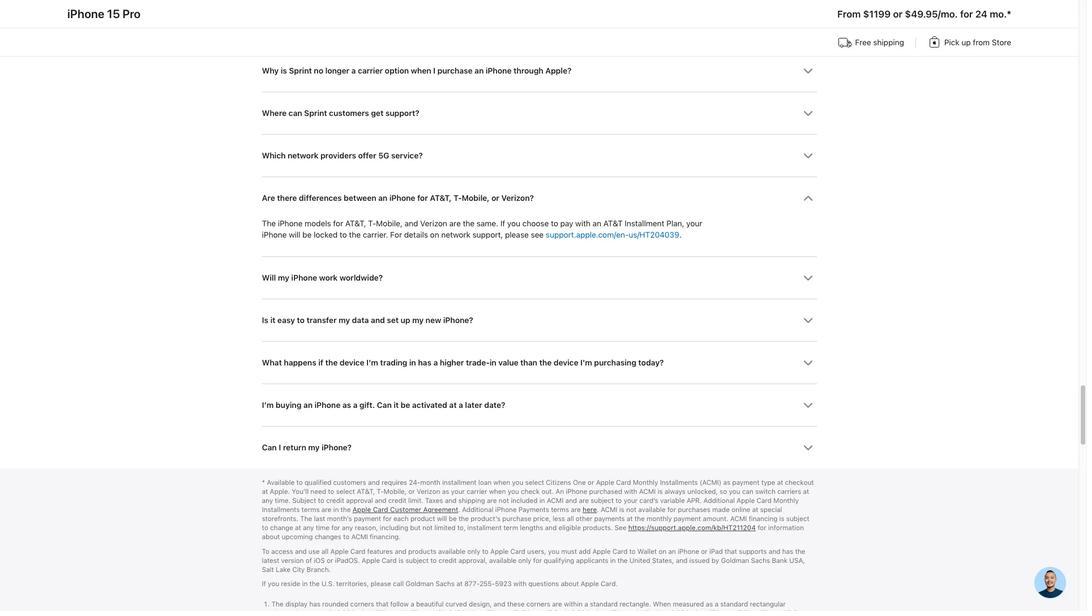 Task type: describe. For each thing, give the bounding box(es) containing it.
is it easy to transfer my data and set up my new iphone? button
[[262, 300, 817, 342]]

an left through
[[475, 66, 484, 75]]

1 inches from the left
[[352, 610, 373, 612]]

0 horizontal spatial .
[[458, 507, 460, 514]]

1 horizontal spatial about
[[561, 581, 579, 589]]

has inside the to access and use all apple card features and products available only to apple card users, you must add apple card to wallet on an iphone or ipad that supports and has the latest version of ios or ipados. apple card is subject to credit approval, available only for qualifying applicants in the united states, and issued by goldman sachs bank usa, salt lake city branch.
[[783, 548, 794, 556]]

iphone 15 pro link
[[67, 7, 141, 21]]

is inside the to access and use all apple card features and products available only to apple card users, you must add apple card to wallet on an iphone or ipad that supports and has the latest version of ios or ipados. apple card is subject to credit approval, available only for qualifying applicants in the united states, and issued by goldman sachs bank usa, salt lake city branch.
[[399, 557, 404, 565]]

https://support.apple.com/kb/ht211204
[[629, 525, 756, 533]]

t- inside dropdown button
[[454, 193, 462, 203]]

is up information
[[780, 516, 785, 524]]

my inside "dropdown button"
[[278, 274, 289, 283]]

free shipping
[[856, 38, 904, 47]]

be inside . acmi is not available for purchases made online at special storefronts. the last month's payment for each product will be the product's purchase price, less all other payments at the monthly payment amount. acmi financing is subject to change at any time for any reason, including but not limited to, installment term lengths and eligible products. see
[[449, 516, 457, 524]]

term
[[504, 525, 518, 533]]

an inside the to access and use all apple card features and products available only to apple card users, you must add apple card to wallet on an iphone or ipad that supports and has the latest version of ios or ipados. apple card is subject to credit approval, available only for qualifying applicants in the united states, and issued by goldman sachs bank usa, salt lake city branch.
[[669, 548, 676, 556]]

iphone down 'are'
[[262, 231, 287, 240]]

subject inside the to access and use all apple card features and products available only to apple card users, you must add apple card to wallet on an iphone or ipad that supports and has the latest version of ios or ipados. apple card is subject to credit approval, available only for qualifying applicants in the united states, and issued by goldman sachs bank usa, salt lake city branch.
[[406, 557, 429, 565]]

to down purchased
[[616, 497, 622, 505]]

questions
[[529, 581, 559, 589]]

out.
[[542, 488, 554, 496]]

if inside footnotes 'list'
[[262, 581, 266, 589]]

installment
[[625, 219, 665, 228]]

chevrondown image for is it easy to transfer my data and set up my new iphone?
[[804, 316, 813, 326]]

please inside footnotes 'list'
[[371, 581, 391, 589]]

features
[[367, 548, 393, 556]]

24-
[[409, 479, 421, 487]]

between
[[344, 193, 376, 203]]

network inside the iphone models for at&t, t-mobile, and verizon are the same. if you choose to pay with an at&t installment plan, your iphone will be locked to the carrier. for details on network support, please see
[[441, 231, 471, 240]]

what happens if the device i'm trading in has a higher trade-in value than the device i'm purchasing today? button
[[262, 342, 817, 384]]

where can sprint customers get support? button
[[262, 92, 817, 134]]

1 list item from the top
[[262, 0, 817, 7]]

for inside are there differences between an iphone for at&t, t-mobile, or verizon? dropdown button
[[417, 193, 428, 203]]

card up including
[[373, 507, 388, 514]]

what happens if the device i'm trading in has a higher trade-in value than the device i'm purchasing today?
[[262, 359, 664, 368]]

you down salt
[[268, 581, 279, 589]]

iphone down beautiful in the left bottom of the page
[[412, 610, 433, 612]]

1 (iphone from the left
[[375, 610, 399, 612]]

apple up applicants
[[593, 548, 611, 556]]

0 horizontal spatial additional
[[462, 507, 494, 514]]

that inside the display has rounded corners that follow a beautiful curved design, and these corners are within a standard rectangle. when measured as a standard rectangular shape, the screen is 6.06 inches (iphone 14, iphone 13), 6.12 inches (iphone 15, iphone 15 pro), 6.68 inches (iphone 14 plus) or 6.69 inches (iphone 15 plus, iphone 15 pr
[[376, 601, 389, 609]]

and right features
[[395, 548, 407, 556]]

higher
[[440, 359, 464, 368]]

date?
[[484, 401, 505, 410]]

my right return
[[308, 444, 320, 453]]

free
[[856, 38, 872, 47]]

card down features
[[382, 557, 397, 565]]

has inside the display has rounded corners that follow a beautiful curved design, and these corners are within a standard rectangle. when measured as a standard rectangular shape, the screen is 6.06 inches (iphone 14, iphone 13), 6.12 inches (iphone 15, iphone 15 pro), 6.68 inches (iphone 14 plus) or 6.69 inches (iphone 15 plus, iphone 15 pr
[[309, 601, 321, 609]]

and inside . acmi is not available for purchases made online at special storefronts. the last month's payment for each product will be the product's purchase price, less all other payments at the monthly payment amount. acmi financing is subject to change at any time for any reason, including but not limited to, installment term lengths and eligible products. see
[[545, 525, 557, 533]]

plus,
[[744, 610, 759, 612]]

iphone left through
[[486, 66, 512, 75]]

at left 877-
[[457, 581, 463, 589]]

installment inside * available to qualified customers and requires 24-month installment loan when you select citizens one or apple card monthly installments (acmi) as payment type at checkout at apple. you'll need to select at&t, t-mobile, or verizon as your carrier when you check out. an iphone purchased with acmi is always unlocked, so you can switch carriers at any time. subject to credit approval and credit limit. taxes and shipping are not included in acmi and are subject to your card's variable apr. additional apple card monthly installments terms are in the
[[442, 479, 477, 487]]

2 corners from the left
[[527, 601, 551, 609]]

at&t, inside dropdown button
[[430, 193, 452, 203]]

for up including
[[383, 516, 392, 524]]

are up other
[[571, 507, 581, 514]]

6.69
[[671, 610, 685, 612]]

a right the longer
[[352, 66, 356, 75]]

1 corners from the left
[[350, 601, 374, 609]]

with inside the iphone models for at&t, t-mobile, and verizon are the same. if you choose to pay with an at&t installment plan, your iphone will be locked to the carrier. for details on network support, please see
[[576, 219, 591, 228]]

. acmi is not available for purchases made online at special storefronts. the last month's payment for each product will be the product's purchase price, less all other payments at the monthly payment amount. acmi financing is subject to change at any time for any reason, including but not limited to, installment term lengths and eligible products. see
[[262, 507, 810, 533]]

to inside . acmi is not available for purchases made online at special storefronts. the last month's payment for each product will be the product's purchase price, less all other payments at the monthly payment amount. acmi financing is subject to change at any time for any reason, including but not limited to, installment term lengths and eligible products. see
[[262, 525, 268, 533]]

is inside * available to qualified customers and requires 24-month installment loan when you select citizens one or apple card monthly installments (acmi) as payment type at checkout at apple. you'll need to select at&t, t-mobile, or verizon as your carrier when you check out. an iphone purchased with acmi is always unlocked, so you can switch carriers at any time. subject to credit approval and credit limit. taxes and shipping are not included in acmi and are subject to your card's variable apr. additional apple card monthly installments terms are in the
[[658, 488, 663, 496]]

and inside dropdown button
[[371, 316, 385, 325]]

1 horizontal spatial credit
[[388, 497, 407, 505]]

chevrondown image for apple?
[[804, 66, 813, 76]]

verizon?
[[502, 193, 534, 203]]

later
[[465, 401, 482, 410]]

0 horizontal spatial payment
[[354, 516, 381, 524]]

apr.
[[687, 497, 702, 505]]

subject inside . acmi is not available for purchases made online at special storefronts. the last month's payment for each product will be the product's purchase price, less all other payments at the monthly payment amount. acmi financing is subject to change at any time for any reason, including but not limited to, installment term lengths and eligible products. see
[[787, 516, 810, 524]]

apple card customer agreement link
[[353, 507, 458, 514]]

a left gift.
[[353, 401, 358, 410]]

supports
[[739, 548, 767, 556]]

an right buying
[[304, 401, 313, 410]]

in left value
[[490, 359, 497, 368]]

you right so
[[729, 488, 741, 496]]

the right the than at the bottom left of the page
[[540, 359, 552, 368]]

apple up online
[[737, 497, 755, 505]]

from $1199 or $49.95 /mo. for 24 mo. *
[[838, 8, 1012, 20]]

support.apple.com/en-us/ht204039 .
[[546, 231, 682, 240]]

3 (iphone from the left
[[610, 610, 634, 612]]

to left pay
[[551, 219, 558, 228]]

a left later at the left bottom of the page
[[459, 401, 463, 410]]

access
[[271, 548, 293, 556]]

qualifying
[[544, 557, 575, 565]]

if inside the iphone models for at&t, t-mobile, and verizon are the same. if you choose to pay with an at&t installment plan, your iphone will be locked to the carrier. for details on network support, please see
[[501, 219, 505, 228]]

0 horizontal spatial only
[[467, 548, 481, 556]]

payments
[[594, 516, 625, 524]]

apple?
[[546, 66, 572, 75]]

why
[[262, 66, 279, 75]]

1 horizontal spatial installments
[[660, 479, 698, 487]]

is up payments
[[620, 507, 625, 514]]

apple card customer agreement . additional iphone payments terms are here
[[353, 507, 597, 514]]

card up ipados.
[[350, 548, 365, 556]]

the left the same. on the left top of the page
[[463, 219, 475, 228]]

3 inches from the left
[[587, 610, 608, 612]]

i'm buying an iphone as a gift. can it be activated at a later date?
[[262, 401, 505, 410]]

the for display
[[272, 601, 284, 609]]

carrier inside * available to qualified customers and requires 24-month installment loan when you select citizens one or apple card monthly installments (acmi) as payment type at checkout at apple. you'll need to select at&t, t-mobile, or verizon as your carrier when you check out. an iphone purchased with acmi is always unlocked, so you can switch carriers at any time. subject to credit approval and credit limit. taxes and shipping are not included in acmi and are subject to your card's variable apr. additional apple card monthly installments terms are in the
[[467, 488, 487, 496]]

in up month's
[[333, 507, 339, 514]]

credit inside the to access and use all apple card features and products available only to apple card users, you must add apple card to wallet on an iphone or ipad that supports and has the latest version of ios or ipados. apple card is subject to credit approval, available only for qualifying applicants in the united states, and issued by goldman sachs bank usa, salt lake city branch.
[[439, 557, 457, 565]]

card up purchased
[[616, 479, 631, 487]]

the up to,
[[459, 516, 469, 524]]

1 vertical spatial your
[[451, 488, 465, 496]]

store
[[992, 38, 1012, 47]]

$1199
[[863, 8, 891, 20]]

rounded
[[322, 601, 349, 609]]

pay
[[560, 219, 573, 228]]

to up you'll
[[297, 479, 303, 487]]

to
[[262, 548, 270, 556]]

qualified
[[305, 479, 332, 487]]

subject
[[292, 497, 316, 505]]

iphone 15 pro
[[67, 7, 141, 21]]

apple up purchased
[[596, 479, 614, 487]]

check
[[521, 488, 540, 496]]

or right one
[[588, 479, 594, 487]]

reason,
[[355, 525, 378, 533]]

an right between
[[378, 193, 388, 203]]

to right locked
[[340, 231, 347, 240]]

list containing free shipping
[[67, 34, 1012, 54]]

network inside dropdown button
[[288, 151, 319, 160]]

you up check
[[512, 479, 524, 487]]

can inside dropdown button
[[289, 109, 302, 118]]

gift.
[[360, 401, 375, 410]]

. inside iphone 15 pro main content
[[680, 231, 682, 240]]

are up here link
[[579, 497, 589, 505]]

where
[[262, 109, 287, 118]]

1 horizontal spatial up
[[962, 38, 971, 47]]

wallet
[[638, 548, 657, 556]]

users,
[[527, 548, 547, 556]]

are up last
[[322, 507, 332, 514]]

card down see
[[613, 548, 628, 556]]

to down products on the left
[[431, 557, 437, 565]]

at&t, inside the iphone models for at&t, t-mobile, and verizon are the same. if you choose to pay with an at&t installment plan, your iphone will be locked to the carrier. for details on network support, please see
[[345, 219, 366, 228]]

at left "apple."
[[262, 488, 268, 496]]

but
[[410, 525, 421, 533]]

storefronts.
[[262, 516, 298, 524]]

to,
[[458, 525, 466, 533]]

for down month's
[[331, 525, 340, 533]]

the inside * available to qualified customers and requires 24-month installment loan when you select citizens one or apple card monthly installments (acmi) as payment type at checkout at apple. you'll need to select at&t, t-mobile, or verizon as your carrier when you check out. an iphone purchased with acmi is always unlocked, so you can switch carriers at any time. subject to credit approval and credit limit. taxes and shipping are not included in acmi and are subject to your card's variable apr. additional apple card monthly installments terms are in the
[[341, 507, 351, 514]]

applicants
[[576, 557, 609, 565]]

my left data
[[339, 316, 350, 325]]

to down need
[[318, 497, 324, 505]]

the for iphone
[[262, 219, 276, 228]]

2 inches from the left
[[463, 610, 484, 612]]

products.
[[583, 525, 613, 533]]

from
[[973, 38, 990, 47]]

your inside the iphone models for at&t, t-mobile, and verizon are the same. if you choose to pay with an at&t installment plan, your iphone will be locked to the carrier. for details on network support, please see
[[687, 219, 703, 228]]

and up bank
[[769, 548, 781, 556]]

acmi up card's
[[639, 488, 656, 496]]

apple down term
[[491, 548, 509, 556]]

at right payments
[[627, 516, 633, 524]]

and right the approval
[[375, 497, 387, 505]]

rectangular
[[750, 601, 786, 609]]

you'll
[[292, 488, 309, 496]]

us/ht204039
[[629, 231, 680, 240]]

to up the approval, at left
[[482, 548, 489, 556]]

iphone 15 pro main content
[[0, 0, 1079, 599]]

apple left card.
[[581, 581, 599, 589]]

at up financing
[[753, 507, 759, 514]]

approval,
[[459, 557, 488, 565]]

1 15 from the left
[[545, 610, 553, 612]]

iphone up term
[[495, 507, 517, 514]]

the left united
[[618, 557, 628, 565]]

1 horizontal spatial payment
[[674, 516, 701, 524]]

plan,
[[667, 219, 685, 228]]

at up upcoming
[[295, 525, 301, 533]]

loan
[[479, 479, 492, 487]]

for down variable at the right bottom of page
[[668, 507, 676, 514]]

support.apple.com/en-
[[546, 231, 629, 240]]

other
[[576, 516, 593, 524]]

can inside * available to qualified customers and requires 24-month installment loan when you select citizens one or apple card monthly installments (acmi) as payment type at checkout at apple. you'll need to select at&t, t-mobile, or verizon as your carrier when you check out. an iphone purchased with acmi is always unlocked, so you can switch carriers at any time. subject to credit approval and credit limit. taxes and shipping are not included in acmi and are subject to your card's variable apr. additional apple card monthly installments terms are in the
[[742, 488, 754, 496]]

the left monthly
[[635, 516, 645, 524]]

including
[[380, 525, 408, 533]]

acmi up payments
[[601, 507, 618, 514]]

card.
[[601, 581, 618, 589]]

0 horizontal spatial installments
[[262, 507, 300, 514]]

as inside dropdown button
[[343, 401, 351, 410]]

iphone inside "dropdown button"
[[291, 274, 317, 283]]

for left 24
[[961, 8, 973, 20]]

when
[[653, 601, 671, 609]]

1 horizontal spatial any
[[303, 525, 314, 533]]

0 horizontal spatial credit
[[326, 497, 344, 505]]

and left requires
[[368, 479, 380, 487]]

additional inside * available to qualified customers and requires 24-month installment loan when you select citizens one or apple card monthly installments (acmi) as payment type at checkout at apple. you'll need to select at&t, t-mobile, or verizon as your carrier when you check out. an iphone purchased with acmi is always unlocked, so you can switch carriers at any time. subject to credit approval and credit limit. taxes and shipping are not included in acmi and are subject to your card's variable apr. additional apple card monthly installments terms are in the
[[704, 497, 735, 505]]

there
[[277, 193, 297, 203]]

0 horizontal spatial i
[[279, 444, 281, 453]]

or up issued
[[701, 548, 708, 556]]

requires
[[382, 479, 407, 487]]

1 i'm from the left
[[366, 359, 378, 368]]

new
[[426, 316, 441, 325]]

a inside dropdown button
[[434, 359, 438, 368]]

4 inches from the left
[[687, 610, 707, 612]]

design,
[[469, 601, 492, 609]]

an
[[556, 488, 564, 496]]

apple up ipados.
[[330, 548, 349, 556]]

to inside dropdown button
[[297, 316, 305, 325]]

in right trading
[[409, 359, 416, 368]]

offer
[[358, 151, 377, 160]]

apple down features
[[362, 557, 380, 565]]

be inside the iphone models for at&t, t-mobile, and verizon are the same. if you choose to pay with an at&t installment plan, your iphone will be locked to the carrier. for details on network support, please see
[[303, 231, 312, 240]]

up inside dropdown button
[[401, 316, 410, 325]]

ios
[[314, 557, 325, 565]]

and left issued
[[676, 557, 688, 565]]

changes
[[315, 534, 341, 542]]

can i return my iphone? button
[[262, 427, 817, 469]]

reside
[[281, 581, 300, 589]]

0 vertical spatial select
[[525, 479, 544, 487]]

1 vertical spatial monthly
[[774, 497, 799, 505]]

use
[[309, 548, 320, 556]]

3 15 from the left
[[785, 610, 792, 612]]

255-
[[480, 581, 495, 589]]

any inside * available to qualified customers and requires 24-month installment loan when you select citizens one or apple card monthly installments (acmi) as payment type at checkout at apple. you'll need to select at&t, t-mobile, or verizon as your carrier when you check out. an iphone purchased with acmi is always unlocked, so you can switch carriers at any time. subject to credit approval and credit limit. taxes and shipping are not included in acmi and are subject to your card's variable apr. additional apple card monthly installments terms are in the
[[262, 497, 273, 505]]

iphone down the rectangular at the bottom of the page
[[761, 610, 783, 612]]

financing
[[749, 516, 778, 524]]

1 horizontal spatial only
[[518, 557, 532, 565]]

purchasing
[[594, 359, 637, 368]]

0 horizontal spatial goldman
[[406, 581, 434, 589]]

2 horizontal spatial any
[[342, 525, 353, 533]]

will inside . acmi is not available for purchases made online at special storefronts. the last month's payment for each product will be the product's purchase price, less all other payments at the monthly payment amount. acmi financing is subject to change at any time for any reason, including but not limited to, installment term lengths and eligible products. see
[[437, 516, 447, 524]]

0 horizontal spatial sachs
[[436, 581, 455, 589]]

2 vertical spatial your
[[624, 497, 638, 505]]

models
[[305, 219, 331, 228]]

a up 6.68
[[585, 601, 588, 609]]

the iphone models for at&t, t-mobile, and verizon are the same. if you choose to pay with an at&t installment plan, your iphone will be locked to the carrier. for details on network support, please see
[[262, 219, 703, 240]]

in down out.
[[540, 497, 545, 505]]

0 vertical spatial i
[[433, 66, 436, 75]]

you inside the to access and use all apple card features and products available only to apple card users, you must add apple card to wallet on an iphone or ipad that supports and has the latest version of ios or ipados. apple card is subject to credit approval, available only for qualifying applicants in the united states, and issued by goldman sachs bank usa, salt lake city branch.
[[548, 548, 560, 556]]

and up of
[[295, 548, 307, 556]]

for inside the to access and use all apple card features and products available only to apple card users, you must add apple card to wallet on an iphone or ipad that supports and has the latest version of ios or ipados. apple card is subject to credit approval, available only for qualifying applicants in the united states, and issued by goldman sachs bank usa, salt lake city branch.
[[533, 557, 542, 565]]

2 vertical spatial available
[[489, 557, 517, 565]]

are inside the display has rounded corners that follow a beautiful curved design, and these corners are within a standard rectangle. when measured as a standard rectangular shape, the screen is 6.06 inches (iphone 14, iphone 13), 6.12 inches (iphone 15, iphone 15 pro), 6.68 inches (iphone 14 plus) or 6.69 inches (iphone 15 plus, iphone 15 pr
[[552, 601, 562, 609]]

the left u.s.
[[310, 581, 320, 589]]

citizens
[[546, 479, 571, 487]]

* inside * available to qualified customers and requires 24-month installment loan when you select citizens one or apple card monthly installments (acmi) as payment type at checkout at apple. you'll need to select at&t, t-mobile, or verizon as your carrier when you check out. an iphone purchased with acmi is always unlocked, so you can switch carriers at any time. subject to credit approval and credit limit. taxes and shipping are not included in acmi and are subject to your card's variable apr. additional apple card monthly installments terms are in the
[[262, 479, 265, 487]]

customers inside dropdown button
[[329, 109, 369, 118]]

at down checkout
[[803, 488, 810, 496]]

are up product's on the bottom left
[[487, 497, 497, 505]]

in inside the to access and use all apple card features and products available only to apple card users, you must add apple card to wallet on an iphone or ipad that supports and has the latest version of ios or ipados. apple card is subject to credit approval, available only for qualifying applicants in the united states, and issued by goldman sachs bank usa, salt lake city branch.
[[610, 557, 616, 565]]

a right follow
[[411, 601, 414, 609]]

chevrondown image for will my iphone work worldwide?
[[804, 274, 813, 283]]

if
[[318, 359, 323, 368]]

at right the type
[[777, 479, 784, 487]]

with inside * available to qualified customers and requires 24-month installment loan when you select citizens one or apple card monthly installments (acmi) as payment type at checkout at apple. you'll need to select at&t, t-mobile, or verizon as your carrier when you check out. an iphone purchased with acmi is always unlocked, so you can switch carriers at any time. subject to credit approval and credit limit. taxes and shipping are not included in acmi and are subject to your card's variable apr. additional apple card monthly installments terms are in the
[[624, 488, 638, 496]]

you up included
[[508, 488, 519, 496]]

will inside the iphone models for at&t, t-mobile, and verizon are the same. if you choose to pay with an at&t installment plan, your iphone will be locked to the carrier. for details on network support, please see
[[289, 231, 300, 240]]

the inside . acmi is not available for purchases made online at special storefronts. the last month's payment for each product will be the product's purchase price, less all other payments at the monthly payment amount. acmi financing is subject to change at any time for any reason, including but not limited to, installment term lengths and eligible products. see
[[300, 516, 312, 524]]

city
[[292, 566, 305, 574]]

or right $1199
[[893, 8, 903, 20]]

iphone? inside is it easy to transfer my data and set up my new iphone? dropdown button
[[443, 316, 473, 325]]

acmi inside for information about upcoming changes to acmi financing.
[[351, 534, 368, 542]]

here link
[[583, 507, 597, 514]]

a right measured
[[715, 601, 719, 609]]

0 vertical spatial it
[[270, 316, 276, 325]]

locked
[[314, 231, 338, 240]]

the right if
[[325, 359, 338, 368]]

is inside the display has rounded corners that follow a beautiful curved design, and these corners are within a standard rectangle. when measured as a standard rectangular shape, the screen is 6.06 inches (iphone 14, iphone 13), 6.12 inches (iphone 15, iphone 15 pro), 6.68 inches (iphone 14 plus) or 6.69 inches (iphone 15 plus, iphone 15 pr
[[329, 610, 335, 612]]

acmi down online
[[731, 516, 747, 524]]

iphone inside the to access and use all apple card features and products available only to apple card users, you must add apple card to wallet on an iphone or ipad that supports and has the latest version of ios or ipados. apple card is subject to credit approval, available only for qualifying applicants in the united states, and issued by goldman sachs bank usa, salt lake city branch.
[[678, 548, 700, 556]]

2 vertical spatial with
[[514, 581, 527, 589]]



Task type: locate. For each thing, give the bounding box(es) containing it.
chevrondown image
[[804, 193, 813, 203], [804, 274, 813, 283], [804, 316, 813, 326], [804, 444, 813, 453]]

easy
[[277, 316, 295, 325]]

1 horizontal spatial standard
[[721, 601, 748, 609]]

as inside the display has rounded corners that follow a beautiful curved design, and these corners are within a standard rectangle. when measured as a standard rectangular shape, the screen is 6.06 inches (iphone 14, iphone 13), 6.12 inches (iphone 15, iphone 15 pro), 6.68 inches (iphone 14 plus) or 6.69 inches (iphone 15 plus, iphone 15 pr
[[706, 601, 713, 609]]

these
[[507, 601, 525, 609]]

1 horizontal spatial subject
[[591, 497, 614, 505]]

each
[[394, 516, 409, 524]]

purchase inside . acmi is not available for purchases made online at special storefronts. the last month's payment for each product will be the product's purchase price, less all other payments at the monthly payment amount. acmi financing is subject to change at any time for any reason, including but not limited to, installment term lengths and eligible products. see
[[502, 516, 532, 524]]

chevrondown image for are there differences between an iphone for at&t, t-mobile, or verizon?
[[804, 193, 813, 203]]

0 vertical spatial sprint
[[289, 66, 312, 75]]

my left new
[[412, 316, 424, 325]]

to right need
[[328, 488, 334, 496]]

acmi down the an
[[547, 497, 564, 505]]

0 horizontal spatial with
[[514, 581, 527, 589]]

for up locked
[[333, 219, 343, 228]]

chevrondown image inside why is sprint no longer a carrier option when i purchase an iphone through apple? dropdown button
[[804, 66, 813, 76]]

and up agreement
[[445, 497, 457, 505]]

verizon down month
[[417, 488, 440, 496]]

credit
[[326, 497, 344, 505], [388, 497, 407, 505], [439, 557, 457, 565]]

2 15 from the left
[[735, 610, 742, 612]]

verizon inside the iphone models for at&t, t-mobile, and verizon are the same. if you choose to pay with an at&t installment plan, your iphone will be locked to the carrier. for details on network support, please see
[[420, 219, 447, 228]]

list item containing are there differences between an iphone for at&t, t-mobile, or verizon?
[[262, 176, 817, 257]]

for
[[390, 231, 402, 240]]

iphone? right new
[[443, 316, 473, 325]]

mobile, inside * available to qualified customers and requires 24-month installment loan when you select citizens one or apple card monthly installments (acmi) as payment type at checkout at apple. you'll need to select at&t, t-mobile, or verizon as your carrier when you check out. an iphone purchased with acmi is always unlocked, so you can switch carriers at any time. subject to credit approval and credit limit. taxes and shipping are not included in acmi and are subject to your card's variable apr. additional apple card monthly installments terms are in the
[[384, 488, 407, 496]]

is
[[281, 66, 287, 75], [658, 488, 663, 496], [620, 507, 625, 514], [780, 516, 785, 524], [399, 557, 404, 565], [329, 610, 335, 612]]

1 horizontal spatial with
[[576, 219, 591, 228]]

when inside why is sprint no longer a carrier option when i purchase an iphone through apple? dropdown button
[[411, 66, 431, 75]]

can left return
[[262, 444, 277, 453]]

available inside . acmi is not available for purchases made online at special storefronts. the last month's payment for each product will be the product's purchase price, less all other payments at the monthly payment amount. acmi financing is subject to change at any time for any reason, including but not limited to, installment term lengths and eligible products. see
[[639, 507, 666, 514]]

2 device from the left
[[554, 359, 579, 368]]

1 horizontal spatial *
[[1007, 8, 1012, 20]]

iphone up issued
[[678, 548, 700, 556]]

2 horizontal spatial t-
[[454, 193, 462, 203]]

any
[[262, 497, 273, 505], [303, 525, 314, 533], [342, 525, 353, 533]]

0 vertical spatial iphone?
[[443, 316, 473, 325]]

customer
[[390, 507, 422, 514]]

1 vertical spatial installments
[[262, 507, 300, 514]]

month
[[421, 479, 441, 487]]

in right applicants
[[610, 557, 616, 565]]

1 vertical spatial select
[[336, 488, 355, 496]]

network
[[288, 151, 319, 160], [441, 231, 471, 240]]

the display has rounded corners that follow a beautiful curved design, and these corners are within a standard rectangle. when measured as a standard rectangular shape, the screen is 6.06 inches (iphone 14, iphone 13), 6.12 inches (iphone 15, iphone 15 pro), 6.68 inches (iphone 14 plus) or 6.69 inches (iphone 15 plus, iphone 15 pr
[[272, 601, 804, 612]]

3 chevrondown image from the top
[[804, 151, 813, 161]]

chevrondown image inside is it easy to transfer my data and set up my new iphone? dropdown button
[[804, 316, 813, 326]]

1 device from the left
[[340, 359, 365, 368]]

the left carrier.
[[349, 231, 361, 240]]

switch
[[756, 488, 776, 496]]

that inside the to access and use all apple card features and products available only to apple card users, you must add apple card to wallet on an iphone or ipad that supports and has the latest version of ios or ipados. apple card is subject to credit approval, available only for qualifying applicants in the united states, and issued by goldman sachs bank usa, salt lake city branch.
[[725, 548, 737, 556]]

2 chevrondown image from the top
[[804, 274, 813, 283]]

1 vertical spatial when
[[494, 479, 510, 487]]

card down switch
[[757, 497, 772, 505]]

please left see at top
[[505, 231, 529, 240]]

the inside the iphone models for at&t, t-mobile, and verizon are the same. if you choose to pay with an at&t installment plan, your iphone will be locked to the carrier. for details on network support, please see
[[262, 219, 276, 228]]

1 horizontal spatial sachs
[[751, 557, 770, 565]]

follow
[[390, 601, 409, 609]]

verizon inside * available to qualified customers and requires 24-month installment loan when you select citizens one or apple card monthly installments (acmi) as payment type at checkout at apple. you'll need to select at&t, t-mobile, or verizon as your carrier when you check out. an iphone purchased with acmi is always unlocked, so you can switch carriers at any time. subject to credit approval and credit limit. taxes and shipping are not included in acmi and are subject to your card's variable apr. additional apple card monthly installments terms are in the
[[417, 488, 440, 496]]

1 horizontal spatial can
[[742, 488, 754, 496]]

time
[[316, 525, 330, 533]]

as up the taxes
[[442, 488, 449, 496]]

on inside the to access and use all apple card features and products available only to apple card users, you must add apple card to wallet on an iphone or ipad that supports and has the latest version of ios or ipados. apple card is subject to credit approval, available only for qualifying applicants in the united states, and issued by goldman sachs bank usa, salt lake city branch.
[[659, 548, 667, 556]]

your up apple card customer agreement . additional iphone payments terms are here
[[451, 488, 465, 496]]

at&t, inside * available to qualified customers and requires 24-month installment loan when you select citizens one or apple card monthly installments (acmi) as payment type at checkout at apple. you'll need to select at&t, t-mobile, or verizon as your carrier when you check out. an iphone purchased with acmi is always unlocked, so you can switch carriers at any time. subject to credit approval and credit limit. taxes and shipping are not included in acmi and are subject to your card's variable apr. additional apple card monthly installments terms are in the
[[357, 488, 375, 496]]

1 vertical spatial *
[[262, 479, 265, 487]]

1 vertical spatial subject
[[787, 516, 810, 524]]

chevrondown image inside will my iphone work worldwide? "dropdown button"
[[804, 274, 813, 283]]

customers inside * available to qualified customers and requires 24-month installment loan when you select citizens one or apple card monthly installments (acmi) as payment type at checkout at apple. you'll need to select at&t, t-mobile, or verizon as your carrier when you check out. an iphone purchased with acmi is always unlocked, so you can switch carriers at any time. subject to credit approval and credit limit. taxes and shipping are not included in acmi and are subject to your card's variable apr. additional apple card monthly installments terms are in the
[[333, 479, 366, 487]]

apple.
[[270, 488, 290, 496]]

iphone?
[[443, 316, 473, 325], [322, 444, 352, 453]]

0 vertical spatial shipping
[[874, 38, 904, 47]]

0 vertical spatial can
[[289, 109, 302, 118]]

branch.
[[307, 566, 331, 574]]

and inside the iphone models for at&t, t-mobile, and verizon are the same. if you choose to pay with an at&t installment plan, your iphone will be locked to the carrier. for details on network support, please see
[[405, 219, 418, 228]]

15 left pro),
[[545, 610, 553, 612]]

is down rounded
[[329, 610, 335, 612]]

0 vertical spatial *
[[1007, 8, 1012, 20]]

0 vertical spatial list item
[[262, 0, 817, 7]]

iphone down there
[[278, 219, 303, 228]]

0 horizontal spatial select
[[336, 488, 355, 496]]

available
[[267, 479, 295, 487]]

(iphone down rectangle.
[[610, 610, 634, 612]]

chevrondown image for date?
[[804, 401, 813, 411]]

which network providers offer 5g service?
[[262, 151, 423, 160]]

(iphone down design,
[[485, 610, 509, 612]]

sachs inside the to access and use all apple card features and products available only to apple card users, you must add apple card to wallet on an iphone or ipad that supports and has the latest version of ios or ipados. apple card is subject to credit approval, available only for qualifying applicants in the united states, and issued by goldman sachs bank usa, salt lake city branch.
[[751, 557, 770, 565]]

24
[[976, 8, 988, 20]]

will down agreement
[[437, 516, 447, 524]]

the inside the display has rounded corners that follow a beautiful curved design, and these corners are within a standard rectangle. when measured as a standard rectangular shape, the screen is 6.06 inches (iphone 14, iphone 13), 6.12 inches (iphone 15, iphone 15 pro), 6.68 inches (iphone 14 plus) or 6.69 inches (iphone 15 plus, iphone 15 pr
[[272, 601, 284, 609]]

on right details
[[430, 231, 439, 240]]

carrier inside dropdown button
[[358, 66, 383, 75]]

1 horizontal spatial all
[[567, 516, 574, 524]]

1 horizontal spatial t-
[[377, 488, 384, 496]]

about
[[262, 534, 280, 542], [561, 581, 579, 589]]

iphone right 15,
[[522, 610, 544, 612]]

carriers
[[778, 488, 802, 496]]

0 horizontal spatial carrier
[[358, 66, 383, 75]]

shipping inside iphone 15 pro main content
[[874, 38, 904, 47]]

0 vertical spatial additional
[[704, 497, 735, 505]]

be left activated
[[401, 401, 410, 410]]

the up usa,
[[796, 548, 806, 556]]

at&t, up the approval
[[357, 488, 375, 496]]

1 vertical spatial the
[[300, 516, 312, 524]]

iphone up for
[[390, 193, 415, 203]]

4 chevrondown image from the top
[[804, 444, 813, 453]]

chevrondown image
[[804, 66, 813, 76], [804, 109, 813, 118], [804, 151, 813, 161], [804, 359, 813, 368], [804, 401, 813, 411]]

0 vertical spatial with
[[576, 219, 591, 228]]

0 horizontal spatial monthly
[[633, 479, 658, 487]]

or inside dropdown button
[[492, 193, 500, 203]]

t- inside the iphone models for at&t, t-mobile, and verizon are the same. if you choose to pay with an at&t installment plan, your iphone will be locked to the carrier. for details on network support, please see
[[368, 219, 376, 228]]

and inside the display has rounded corners that follow a beautiful curved design, and these corners are within a standard rectangle. when measured as a standard rectangular shape, the screen is 6.06 inches (iphone 14, iphone 13), 6.12 inches (iphone 15, iphone 15 pro), 6.68 inches (iphone 14 plus) or 6.69 inches (iphone 15 plus, iphone 15 pr
[[494, 601, 506, 609]]

work
[[319, 274, 338, 283]]

and
[[405, 219, 418, 228], [371, 316, 385, 325], [368, 479, 380, 487], [375, 497, 387, 505], [445, 497, 457, 505], [566, 497, 577, 505], [545, 525, 557, 533], [295, 548, 307, 556], [395, 548, 407, 556], [769, 548, 781, 556], [676, 557, 688, 565], [494, 601, 506, 609]]

0 vertical spatial has
[[418, 359, 432, 368]]

installments up always
[[660, 479, 698, 487]]

at
[[449, 401, 457, 410], [777, 479, 784, 487], [262, 488, 268, 496], [803, 488, 810, 496], [753, 507, 759, 514], [627, 516, 633, 524], [295, 525, 301, 533], [457, 581, 463, 589]]

0 vertical spatial t-
[[454, 193, 462, 203]]

any left the time
[[303, 525, 314, 533]]

all inside . acmi is not available for purchases made online at special storefronts. the last month's payment for each product will be the product's purchase price, less all other payments at the monthly payment amount. acmi financing is subject to change at any time for any reason, including but not limited to, installment term lengths and eligible products. see
[[567, 516, 574, 524]]

iphone? inside can i return my iphone? dropdown button
[[322, 444, 352, 453]]

credit up month's
[[326, 497, 344, 505]]

are
[[262, 193, 275, 203]]

to left change
[[262, 525, 268, 533]]

add
[[579, 548, 591, 556]]

be
[[303, 231, 312, 240], [401, 401, 410, 410], [449, 516, 457, 524]]

1 horizontal spatial it
[[394, 401, 399, 410]]

all up ios
[[322, 548, 329, 556]]

0 horizontal spatial standard
[[590, 601, 618, 609]]

4 chevrondown image from the top
[[804, 359, 813, 368]]

you up qualifying
[[548, 548, 560, 556]]

footnotes list
[[262, 479, 817, 612]]

all up eligible
[[567, 516, 574, 524]]

within
[[564, 601, 583, 609]]

1 vertical spatial can
[[262, 444, 277, 453]]

your left card's
[[624, 497, 638, 505]]

chevrondown image for than
[[804, 359, 813, 368]]

* inside iphone 15 pro main content
[[1007, 8, 1012, 20]]

subject inside * available to qualified customers and requires 24-month installment loan when you select citizens one or apple card monthly installments (acmi) as payment type at checkout at apple. you'll need to select at&t, t-mobile, or verizon as your carrier when you check out. an iphone purchased with acmi is always unlocked, so you can switch carriers at any time. subject to credit approval and credit limit. taxes and shipping are not included in acmi and are subject to your card's variable apr. additional apple card monthly installments terms are in the
[[591, 497, 614, 505]]

device
[[340, 359, 365, 368], [554, 359, 579, 368]]

2 i'm from the left
[[581, 359, 592, 368]]

0 horizontal spatial i'm
[[366, 359, 378, 368]]

mobile, inside are there differences between an iphone for at&t, t-mobile, or verizon? dropdown button
[[462, 193, 490, 203]]

not left included
[[499, 497, 509, 505]]

why is sprint no longer a carrier option when i purchase an iphone through apple? button
[[262, 50, 817, 92]]

lake
[[276, 566, 291, 574]]

1 chevrondown image from the top
[[804, 193, 813, 203]]

the
[[463, 219, 475, 228], [349, 231, 361, 240], [325, 359, 338, 368], [540, 359, 552, 368], [341, 507, 351, 514], [459, 516, 469, 524], [635, 516, 645, 524], [796, 548, 806, 556], [618, 557, 628, 565], [310, 581, 320, 589], [294, 610, 305, 612]]

1 standard from the left
[[590, 601, 618, 609]]

u.s.
[[322, 581, 335, 589]]

an
[[475, 66, 484, 75], [378, 193, 388, 203], [593, 219, 602, 228], [304, 401, 313, 410], [669, 548, 676, 556]]

today?
[[639, 359, 664, 368]]

3 chevrondown image from the top
[[804, 316, 813, 326]]

be inside dropdown button
[[401, 401, 410, 410]]

corners down questions
[[527, 601, 551, 609]]

ipad
[[710, 548, 723, 556]]

terms down subject
[[302, 507, 320, 514]]

usa,
[[790, 557, 805, 565]]

where can sprint customers get support?
[[262, 109, 419, 118]]

mobile, up for
[[376, 219, 403, 228]]

from
[[838, 8, 861, 20]]

credit up if you reside in the u.s. territories, please call goldman sachs at 877-255-5923 with questions about apple card.
[[439, 557, 457, 565]]

you inside the iphone models for at&t, t-mobile, and verizon are the same. if you choose to pay with an at&t installment plan, your iphone will be locked to the carrier. for details on network support, please see
[[507, 219, 521, 228]]

sprint for can
[[304, 109, 327, 118]]

0 vertical spatial all
[[567, 516, 574, 524]]

the inside the display has rounded corners that follow a beautiful curved design, and these corners are within a standard rectangle. when measured as a standard rectangular shape, the screen is 6.06 inches (iphone 14, iphone 13), 6.12 inches (iphone 15, iphone 15 pro), 6.68 inches (iphone 14 plus) or 6.69 inches (iphone 15 plus, iphone 15 pr
[[294, 610, 305, 612]]

or left verizon? in the left of the page
[[492, 193, 500, 203]]

by
[[712, 557, 720, 565]]

0 horizontal spatial your
[[451, 488, 465, 496]]

0 vertical spatial monthly
[[633, 479, 658, 487]]

5 chevrondown image from the top
[[804, 401, 813, 411]]

sprint for is
[[289, 66, 312, 75]]

sachs down supports
[[751, 557, 770, 565]]

https://support.apple.com/kb/ht211204 link
[[629, 525, 756, 533]]

agreement
[[423, 507, 458, 514]]

2 (iphone from the left
[[485, 610, 509, 612]]

network left the support,
[[441, 231, 471, 240]]

chevrondown image inside can i return my iphone? dropdown button
[[804, 444, 813, 453]]

1 horizontal spatial device
[[554, 359, 579, 368]]

2 vertical spatial when
[[489, 488, 506, 496]]

the up month's
[[341, 507, 351, 514]]

0 vertical spatial be
[[303, 231, 312, 240]]

please inside the iphone models for at&t, t-mobile, and verizon are the same. if you choose to pay with an at&t installment plan, your iphone will be locked to the carrier. for details on network support, please see
[[505, 231, 529, 240]]

1 horizontal spatial goldman
[[721, 557, 749, 565]]

payment inside * available to qualified customers and requires 24-month installment loan when you select citizens one or apple card monthly installments (acmi) as payment type at checkout at apple. you'll need to select at&t, t-mobile, or verizon as your carrier when you check out. an iphone purchased with acmi is always unlocked, so you can switch carriers at any time. subject to credit approval and credit limit. taxes and shipping are not included in acmi and are subject to your card's variable apr. additional apple card monthly installments terms are in the
[[733, 479, 760, 487]]

1 horizontal spatial carrier
[[467, 488, 487, 496]]

0 horizontal spatial available
[[438, 548, 466, 556]]

chevrondown image inside which network providers offer 5g service? dropdown button
[[804, 151, 813, 161]]

return
[[283, 444, 306, 453]]

* right 24
[[1007, 8, 1012, 20]]

2 vertical spatial at&t,
[[357, 488, 375, 496]]

list item
[[262, 0, 817, 7], [262, 176, 817, 257]]

i'm buying an iphone as a gift. can it be activated at a later date? button
[[262, 385, 817, 427]]

2 chevrondown image from the top
[[804, 109, 813, 118]]

t- up the iphone models for at&t, t-mobile, and verizon are the same. if you choose to pay with an at&t installment plan, your iphone will be locked to the carrier. for details on network support, please see
[[454, 193, 462, 203]]

about inside for information about upcoming changes to acmi financing.
[[262, 534, 280, 542]]

payments
[[519, 507, 549, 514]]

please left call
[[371, 581, 391, 589]]

at&t,
[[430, 193, 452, 203], [345, 219, 366, 228], [357, 488, 375, 496]]

0 horizontal spatial not
[[423, 525, 433, 533]]

2 list item from the top
[[262, 176, 817, 257]]

installment down product's on the bottom left
[[468, 525, 502, 533]]

iphone inside * available to qualified customers and requires 24-month installment loan when you select citizens one or apple card monthly installments (acmi) as payment type at checkout at apple. you'll need to select at&t, t-mobile, or verizon as your carrier when you check out. an iphone purchased with acmi is always unlocked, so you can switch carriers at any time. subject to credit approval and credit limit. taxes and shipping are not included in acmi and are subject to your card's variable apr. additional apple card monthly installments terms are in the
[[566, 488, 588, 496]]

value
[[499, 359, 519, 368]]

2 horizontal spatial .
[[680, 231, 682, 240]]

at&t, up carrier.
[[345, 219, 366, 228]]

has left higher
[[418, 359, 432, 368]]

15
[[545, 610, 553, 612], [735, 610, 742, 612], [785, 610, 792, 612]]

1 horizontal spatial on
[[659, 548, 667, 556]]

2 terms from the left
[[551, 507, 569, 514]]

installments
[[660, 479, 698, 487], [262, 507, 300, 514]]

chevrondown image inside i'm buying an iphone as a gift. can it be activated at a later date? dropdown button
[[804, 401, 813, 411]]

sprint left no
[[289, 66, 312, 75]]

1 vertical spatial available
[[438, 548, 466, 556]]

* left available
[[262, 479, 265, 487]]

when
[[411, 66, 431, 75], [494, 479, 510, 487], [489, 488, 506, 496]]

chevrondown image inside where can sprint customers get support? dropdown button
[[804, 109, 813, 118]]

0 horizontal spatial subject
[[406, 557, 429, 565]]

4 (iphone from the left
[[709, 610, 733, 612]]

for inside for information about upcoming changes to acmi financing.
[[758, 525, 767, 533]]

0 horizontal spatial on
[[430, 231, 439, 240]]

customers
[[329, 109, 369, 118], [333, 479, 366, 487]]

has inside what happens if the device i'm trading in has a higher trade-in value than the device i'm purchasing today? dropdown button
[[418, 359, 432, 368]]

monthly down carriers
[[774, 497, 799, 505]]

device right the than at the bottom left of the page
[[554, 359, 579, 368]]

1 vertical spatial verizon
[[417, 488, 440, 496]]

to inside for information about upcoming changes to acmi financing.
[[343, 534, 350, 542]]

here
[[583, 507, 597, 514]]

2 horizontal spatial has
[[783, 548, 794, 556]]

sachs
[[751, 557, 770, 565], [436, 581, 455, 589]]

1 horizontal spatial that
[[725, 548, 737, 556]]

differences
[[299, 193, 342, 203]]

with right 5923
[[514, 581, 527, 589]]

up right set
[[401, 316, 410, 325]]

1 vertical spatial please
[[371, 581, 391, 589]]

0 vertical spatial installments
[[660, 479, 698, 487]]

(acmi)
[[700, 479, 722, 487]]

1 horizontal spatial 15
[[735, 610, 742, 612]]

. inside . acmi is not available for purchases made online at special storefronts. the last month's payment for each product will be the product's purchase price, less all other payments at the monthly payment amount. acmi financing is subject to change at any time for any reason, including but not limited to, installment term lengths and eligible products. see
[[597, 507, 599, 514]]

that
[[725, 548, 737, 556], [376, 601, 389, 609]]

as up so
[[724, 479, 731, 487]]

2 horizontal spatial payment
[[733, 479, 760, 487]]

goldman inside the to access and use all apple card features and products available only to apple card users, you must add apple card to wallet on an iphone or ipad that supports and has the latest version of ios or ipados. apple card is subject to credit approval, available only for qualifying applicants in the united states, and issued by goldman sachs bank usa, salt lake city branch.
[[721, 557, 749, 565]]

0 vertical spatial not
[[499, 497, 509, 505]]

your
[[687, 219, 703, 228], [451, 488, 465, 496], [624, 497, 638, 505]]

0 vertical spatial please
[[505, 231, 529, 240]]

select
[[525, 479, 544, 487], [336, 488, 355, 496]]

i
[[433, 66, 436, 75], [279, 444, 281, 453]]

time.
[[275, 497, 291, 505]]

purchase inside why is sprint no longer a carrier option when i purchase an iphone through apple? dropdown button
[[438, 66, 473, 75]]

0 vertical spatial that
[[725, 548, 737, 556]]

limited
[[435, 525, 456, 533]]

chevrondown image for can i return my iphone?
[[804, 444, 813, 453]]

card left users,
[[511, 548, 526, 556]]

or right ios
[[327, 557, 333, 565]]

1 vertical spatial with
[[624, 488, 638, 496]]

to right the 'easy'
[[297, 316, 305, 325]]

1 vertical spatial that
[[376, 601, 389, 609]]

1 vertical spatial additional
[[462, 507, 494, 514]]

chevrondown image inside are there differences between an iphone for at&t, t-mobile, or verizon? dropdown button
[[804, 193, 813, 203]]

at inside dropdown button
[[449, 401, 457, 410]]

1 terms from the left
[[302, 507, 320, 514]]

is inside why is sprint no longer a carrier option when i purchase an iphone through apple? dropdown button
[[281, 66, 287, 75]]

0 horizontal spatial all
[[322, 548, 329, 556]]

are inside the iphone models for at&t, t-mobile, and verizon are the same. if you choose to pay with an at&t installment plan, your iphone will be locked to the carrier. for details on network support, please see
[[449, 219, 461, 228]]

0 horizontal spatial up
[[401, 316, 410, 325]]

2 vertical spatial mobile,
[[384, 488, 407, 496]]

limit.
[[408, 497, 423, 505]]

0 horizontal spatial about
[[262, 534, 280, 542]]

terms inside * available to qualified customers and requires 24-month installment loan when you select citizens one or apple card monthly installments (acmi) as payment type at checkout at apple. you'll need to select at&t, t-mobile, or verizon as your carrier when you check out. an iphone purchased with acmi is always unlocked, so you can switch carriers at any time. subject to credit approval and credit limit. taxes and shipping are not included in acmi and are subject to your card's variable apr. additional apple card monthly installments terms are in the
[[302, 507, 320, 514]]

the left last
[[300, 516, 312, 524]]

is up card's
[[658, 488, 663, 496]]

1 vertical spatial iphone?
[[322, 444, 352, 453]]

on inside the iphone models for at&t, t-mobile, and verizon are the same. if you choose to pay with an at&t installment plan, your iphone will be locked to the carrier. for details on network support, please see
[[430, 231, 439, 240]]

1 vertical spatial all
[[322, 548, 329, 556]]

to up united
[[630, 548, 636, 556]]

0 vertical spatial purchase
[[438, 66, 473, 75]]

can
[[377, 401, 392, 410], [262, 444, 277, 453]]

t- inside * available to qualified customers and requires 24-month installment loan when you select citizens one or apple card monthly installments (acmi) as payment type at checkout at apple. you'll need to select at&t, t-mobile, or verizon as your carrier when you check out. an iphone purchased with acmi is always unlocked, so you can switch carriers at any time. subject to credit approval and credit limit. taxes and shipping are not included in acmi and are subject to your card's variable apr. additional apple card monthly installments terms are in the
[[377, 488, 384, 496]]

and down one
[[566, 497, 577, 505]]

subject
[[591, 497, 614, 505], [787, 516, 810, 524], [406, 557, 429, 565]]

list
[[262, 0, 817, 469], [67, 34, 1012, 54]]

payment up switch
[[733, 479, 760, 487]]

2 vertical spatial not
[[423, 525, 433, 533]]

or inside the display has rounded corners that follow a beautiful curved design, and these corners are within a standard rectangle. when measured as a standard rectangular shape, the screen is 6.06 inches (iphone 14, iphone 13), 6.12 inches (iphone 15, iphone 15 pro), 6.68 inches (iphone 14 plus) or 6.69 inches (iphone 15 plus, iphone 15 pr
[[663, 610, 669, 612]]

1 horizontal spatial can
[[377, 401, 392, 410]]

0 vertical spatial the
[[262, 219, 276, 228]]

1 vertical spatial mobile,
[[376, 219, 403, 228]]

goldman
[[721, 557, 749, 565], [406, 581, 434, 589]]

buying
[[276, 401, 302, 410]]

1 vertical spatial about
[[561, 581, 579, 589]]

or down 24-
[[409, 488, 415, 496]]

mobile, inside the iphone models for at&t, t-mobile, and verizon are the same. if you choose to pay with an at&t installment plan, your iphone will be locked to the carrier. for details on network support, please see
[[376, 219, 403, 228]]

option
[[385, 66, 409, 75]]

sachs up the curved
[[436, 581, 455, 589]]

2 horizontal spatial your
[[687, 219, 703, 228]]

1 vertical spatial purchase
[[502, 516, 532, 524]]

carrier.
[[363, 231, 388, 240]]

and left set
[[371, 316, 385, 325]]

for down financing
[[758, 525, 767, 533]]

with right purchased
[[624, 488, 638, 496]]

in right reside at the left bottom of page
[[302, 581, 308, 589]]

0 vertical spatial your
[[687, 219, 703, 228]]

0 horizontal spatial purchase
[[438, 66, 473, 75]]

1 horizontal spatial not
[[499, 497, 509, 505]]

1 vertical spatial on
[[659, 548, 667, 556]]

get
[[371, 109, 384, 118]]

all inside the to access and use all apple card features and products available only to apple card users, you must add apple card to wallet on an iphone or ipad that supports and has the latest version of ios or ipados. apple card is subject to credit approval, available only for qualifying applicants in the united states, and issued by goldman sachs bank usa, salt lake city branch.
[[322, 548, 329, 556]]

transfer
[[307, 316, 337, 325]]

1 chevrondown image from the top
[[804, 66, 813, 76]]

not down the 'product'
[[423, 525, 433, 533]]

shipping inside * available to qualified customers and requires 24-month installment loan when you select citizens one or apple card monthly installments (acmi) as payment type at checkout at apple. you'll need to select at&t, t-mobile, or verizon as your carrier when you check out. an iphone purchased with acmi is always unlocked, so you can switch carriers at any time. subject to credit approval and credit limit. taxes and shipping are not included in acmi and are subject to your card's variable apr. additional apple card monthly installments terms are in the
[[459, 497, 485, 505]]

shipping up apple card customer agreement . additional iphone payments terms are here
[[459, 497, 485, 505]]

iphone right buying
[[315, 401, 341, 410]]

5g
[[378, 151, 389, 160]]

2 standard from the left
[[721, 601, 748, 609]]

14,
[[401, 610, 410, 612]]

terms up less
[[551, 507, 569, 514]]

will
[[289, 231, 300, 240], [437, 516, 447, 524]]

for inside the iphone models for at&t, t-mobile, and verizon are the same. if you choose to pay with an at&t installment plan, your iphone will be locked to the carrier. for details on network support, please see
[[333, 219, 343, 228]]

1 horizontal spatial please
[[505, 231, 529, 240]]

1 vertical spatial at&t,
[[345, 219, 366, 228]]

15 left the plus,
[[735, 610, 742, 612]]

installment inside . acmi is not available for purchases made online at special storefronts. the last month's payment for each product will be the product's purchase price, less all other payments at the monthly payment amount. acmi financing is subject to change at any time for any reason, including but not limited to, installment term lengths and eligible products. see
[[468, 525, 502, 533]]

i'm left trading
[[366, 359, 378, 368]]

0 vertical spatial when
[[411, 66, 431, 75]]

special
[[761, 507, 783, 514]]

0 vertical spatial only
[[467, 548, 481, 556]]

which network providers offer 5g service? button
[[262, 135, 817, 176]]

products
[[408, 548, 437, 556]]

1 vertical spatial not
[[626, 507, 637, 514]]

1 horizontal spatial purchase
[[502, 516, 532, 524]]

not inside * available to qualified customers and requires 24-month installment loan when you select citizens one or apple card monthly installments (acmi) as payment type at checkout at apple. you'll need to select at&t, t-mobile, or verizon as your carrier when you check out. an iphone purchased with acmi is always unlocked, so you can switch carriers at any time. subject to credit approval and credit limit. taxes and shipping are not included in acmi and are subject to your card's variable apr. additional apple card monthly installments terms are in the
[[499, 497, 509, 505]]

support,
[[473, 231, 503, 240]]

subject down products on the left
[[406, 557, 429, 565]]

my right will
[[278, 274, 289, 283]]

6.06
[[336, 610, 351, 612]]

14
[[636, 610, 643, 612]]

checkout
[[785, 479, 814, 487]]

for up details
[[417, 193, 428, 203]]

an up support.apple.com/en-
[[593, 219, 602, 228]]

1 horizontal spatial has
[[418, 359, 432, 368]]

0 horizontal spatial network
[[288, 151, 319, 160]]

0 horizontal spatial that
[[376, 601, 389, 609]]

or
[[893, 8, 903, 20], [492, 193, 500, 203], [588, 479, 594, 487], [409, 488, 415, 496], [701, 548, 708, 556], [327, 557, 333, 565], [663, 610, 669, 612]]

an inside the iphone models for at&t, t-mobile, and verizon are the same. if you choose to pay with an at&t installment plan, your iphone will be locked to the carrier. for details on network support, please see
[[593, 219, 602, 228]]

2 vertical spatial subject
[[406, 557, 429, 565]]

details
[[404, 231, 428, 240]]

list containing why is sprint no longer a carrier option when i purchase an iphone through apple?
[[262, 0, 817, 469]]

corners up 6.06
[[350, 601, 374, 609]]

apple down the approval
[[353, 507, 371, 514]]

iphone? up qualified
[[322, 444, 352, 453]]

0 vertical spatial sachs
[[751, 557, 770, 565]]



Task type: vqa. For each thing, say whether or not it's contained in the screenshot.
iPhone SE link
no



